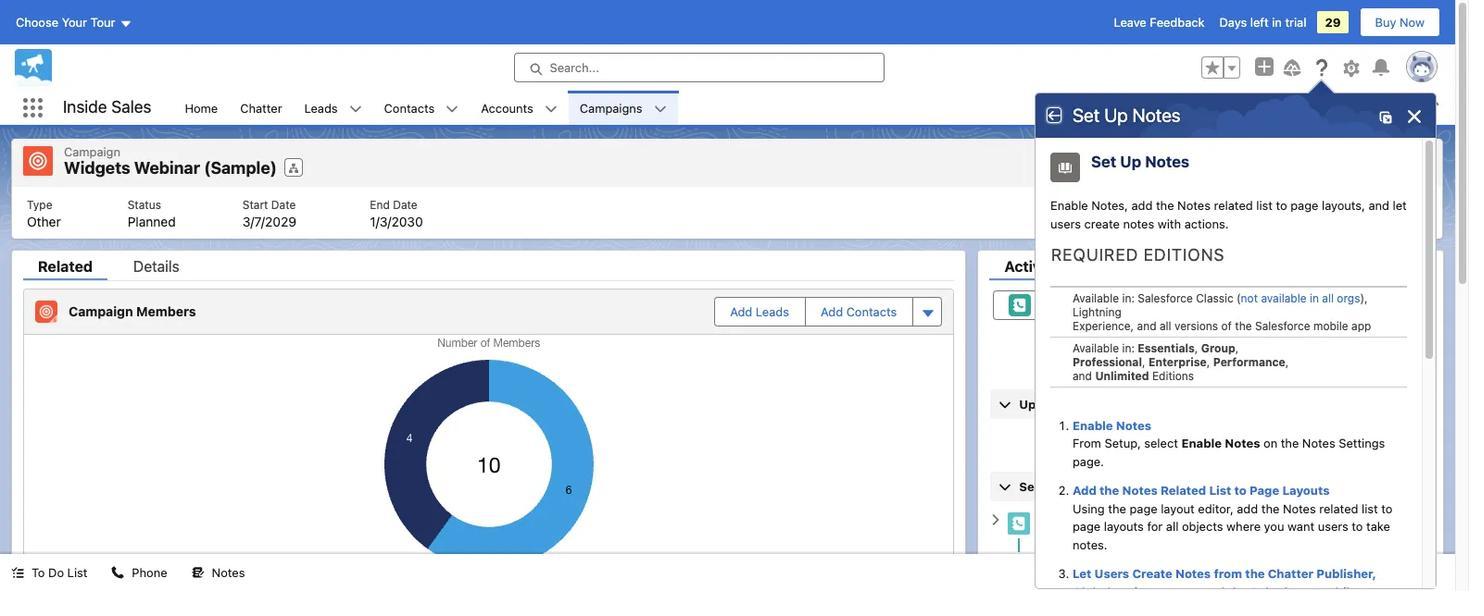 Task type: vqa. For each thing, say whether or not it's contained in the screenshot.


Task type: locate. For each thing, give the bounding box(es) containing it.
add
[[1131, 198, 1153, 213], [1237, 502, 1258, 516]]

status
[[128, 198, 161, 212]]

the
[[1156, 198, 1174, 213], [1235, 319, 1252, 333], [1281, 436, 1299, 451], [1100, 483, 1119, 498], [1108, 502, 1126, 516], [1261, 502, 1279, 516], [1245, 567, 1265, 582], [1228, 585, 1247, 592]]

send up you
[[1040, 513, 1070, 528]]

0 vertical spatial in
[[1272, 15, 1282, 30]]

text default image inside phone button
[[112, 567, 124, 580]]

list up "editor,"
[[1209, 483, 1231, 498]]

0 horizontal spatial send
[[1040, 513, 1070, 528]]

0 horizontal spatial text default image
[[11, 567, 24, 580]]

1 vertical spatial enable
[[1073, 418, 1113, 433]]

no for activities
[[1151, 428, 1167, 443]]

1 horizontal spatial users
[[1318, 520, 1348, 534]]

salesforce inside ), lightning experience, and all versions of the salesforce mobile app
[[1255, 319, 1310, 333]]

0 horizontal spatial no
[[1124, 560, 1140, 575]]

text default image
[[990, 514, 1003, 527], [11, 567, 24, 580]]

1 date from the left
[[271, 198, 296, 212]]

chatter inside "link"
[[240, 100, 282, 115]]

a left the call
[[1108, 532, 1114, 547]]

list left email on the right
[[1211, 155, 1231, 170]]

0 horizontal spatial list
[[1256, 198, 1273, 213]]

and
[[1368, 198, 1389, 213], [1137, 319, 1156, 333], [1073, 369, 1092, 383], [1327, 446, 1348, 461], [1202, 585, 1225, 592]]

editions
[[1144, 245, 1225, 265], [1152, 369, 1194, 383]]

0 vertical spatial users
[[1050, 216, 1081, 231]]

users inside enable notes, add the notes related list to page layouts, and let users create notes with actions.
[[1050, 216, 1081, 231]]

notes inside enable notes, add the notes related list to page layouts, and let users create notes with actions.
[[1177, 198, 1211, 213]]

1 horizontal spatial a
[[1287, 446, 1294, 461]]

phone
[[132, 566, 167, 581]]

to
[[31, 566, 45, 581]]

,
[[1195, 341, 1198, 355], [1235, 341, 1239, 355], [1142, 355, 1145, 369], [1207, 355, 1210, 369], [1285, 355, 1289, 369]]

0 vertical spatial set up notes
[[1073, 105, 1181, 126]]

add up notes
[[1131, 198, 1153, 213]]

all right view
[[1417, 363, 1431, 377]]

to
[[1276, 198, 1287, 213], [1224, 428, 1235, 443], [1234, 483, 1247, 498], [1381, 502, 1393, 516], [1352, 520, 1363, 534], [1256, 560, 1267, 575]]

salesforce up versions
[[1138, 291, 1193, 305]]

1 horizontal spatial contacts
[[846, 304, 897, 319]]

a left "task,"
[[1287, 446, 1294, 461]]

and inside let users create notes from the chatter publisher, global actions menu, and the salesforce mobile ap
[[1202, 585, 1225, 592]]

refresh
[[1257, 363, 1300, 377]]

2 vertical spatial enable
[[1181, 436, 1222, 451]]

sales
[[111, 97, 151, 117]]

days left in trial
[[1219, 15, 1306, 30]]

page inside enable notes, add the notes related list to page layouts, and let users create notes with actions.
[[1290, 198, 1318, 213]]

0 horizontal spatial in
[[1272, 15, 1282, 30]]

1 vertical spatial up
[[1120, 153, 1141, 171]]

overdue
[[1095, 397, 1146, 412]]

and right "task,"
[[1327, 446, 1348, 461]]

all up essentials
[[1160, 319, 1171, 333]]

list containing home
[[174, 91, 1455, 125]]

all inside add the notes related list to page layouts using the page layout editor, add the notes related list to page     layouts for all objects where you want users to take notes.
[[1166, 520, 1179, 534]]

add inside add the notes related list to page layouts using the page layout editor, add the notes related list to page     layouts for all objects where you want users to take notes.
[[1073, 483, 1097, 498]]

add leads
[[730, 304, 789, 319]]

2023
[[1097, 479, 1129, 494]]

editions down essentials
[[1152, 369, 1194, 383]]

2 horizontal spatial text default image
[[654, 103, 667, 116]]

versions
[[1174, 319, 1218, 333]]

notes inside let users create notes from the chatter publisher, global actions menu, and the salesforce mobile ap
[[1175, 567, 1211, 582]]

2 vertical spatial salesforce
[[1250, 585, 1314, 592]]

0 vertical spatial related
[[1214, 198, 1253, 213]]

0 vertical spatial list
[[1211, 155, 1231, 170]]

1 vertical spatial in:
[[1122, 341, 1135, 355]]

a inside no activities to show. get started by sending an email, scheduling a task, and more.
[[1287, 446, 1294, 461]]

1 vertical spatial related
[[1161, 483, 1206, 498]]

of
[[1221, 319, 1232, 333]]

1 horizontal spatial related
[[1161, 483, 1206, 498]]

chatter down "want"
[[1268, 567, 1313, 582]]

set up notes
[[1073, 105, 1181, 126], [1091, 153, 1189, 171]]

0 vertical spatial related
[[38, 258, 93, 275]]

a
[[1287, 446, 1294, 461], [1108, 532, 1114, 547]]

1 horizontal spatial no
[[1151, 428, 1167, 443]]

0 vertical spatial no
[[1151, 428, 1167, 443]]

leads right chatter "link"
[[304, 100, 338, 115]]

month
[[1385, 479, 1423, 494]]

0 horizontal spatial page
[[1073, 520, 1101, 534]]

1 vertical spatial users
[[1318, 520, 1348, 534]]

list down email on the right
[[1256, 198, 1273, 213]]

campaign for campaign
[[64, 144, 120, 159]]

1 horizontal spatial add
[[1237, 502, 1258, 516]]

in: for essentials
[[1122, 341, 1135, 355]]

the up with
[[1156, 198, 1174, 213]]

page
[[1290, 198, 1318, 213], [1130, 502, 1157, 516], [1073, 520, 1101, 534]]

1 vertical spatial contacts
[[846, 304, 897, 319]]

to do list button
[[0, 555, 99, 592]]

available up experience, on the bottom of page
[[1073, 291, 1119, 305]]

0 vertical spatial a
[[1287, 446, 1294, 461]]

set up notes dialog
[[1036, 94, 1436, 592]]

0 vertical spatial available
[[1073, 291, 1119, 305]]

and inside enable notes, add the notes related list to page layouts, and let users create notes with actions.
[[1368, 198, 1389, 213]]

related inside add the notes related list to page layouts using the page layout editor, add the notes related list to page     layouts for all objects where you want users to take notes.
[[1319, 502, 1358, 516]]

0 vertical spatial in:
[[1122, 291, 1135, 305]]

2 vertical spatial list
[[67, 566, 87, 581]]

text default image inside notes button
[[191, 567, 204, 580]]

filters:
[[1168, 329, 1206, 344]]

september
[[1019, 479, 1085, 494]]

to left load.
[[1256, 560, 1267, 575]]

the right of
[[1235, 319, 1252, 333]]

salesforce down "available"
[[1255, 319, 1310, 333]]

1 horizontal spatial in
[[1310, 291, 1319, 305]]

layouts
[[1282, 483, 1330, 498]]

2 date from the left
[[393, 198, 417, 212]]

notes inside notes button
[[212, 566, 245, 581]]

1/3/2030
[[370, 213, 423, 229]]

salesforce down load.
[[1250, 585, 1314, 592]]

1 vertical spatial in
[[1310, 291, 1319, 305]]

to left show. at the bottom right of the page
[[1224, 428, 1235, 443]]

send letter link
[[1040, 513, 1109, 528]]

related up actions.
[[1214, 198, 1253, 213]]

0 horizontal spatial related
[[38, 258, 93, 275]]

1 vertical spatial salesforce
[[1255, 319, 1310, 333]]

0 vertical spatial campaign
[[64, 144, 120, 159]]

text default image inside to do list button
[[11, 567, 24, 580]]

1 vertical spatial text default image
[[11, 567, 24, 580]]

the inside on the notes     settings page.
[[1281, 436, 1299, 451]]

type other
[[27, 198, 61, 229]]

all left time
[[1209, 329, 1223, 344]]

inverse image
[[1405, 107, 1424, 126]]

1 vertical spatial activities
[[1170, 428, 1221, 443]]

0 horizontal spatial add
[[1131, 198, 1153, 213]]

(sample)
[[204, 158, 277, 178]]

logged call image
[[1008, 513, 1030, 535]]

inside sales
[[63, 97, 151, 117]]

related
[[1214, 198, 1253, 213], [1319, 502, 1358, 516]]

1 horizontal spatial chatter
[[1268, 567, 1313, 582]]

0 vertical spatial enable
[[1050, 198, 1088, 213]]

add inside enable notes, add the notes related list to page layouts, and let users create notes with actions.
[[1131, 198, 1153, 213]]

in: up unlimited
[[1122, 341, 1135, 355]]

now
[[1400, 15, 1425, 30]]

add up where
[[1237, 502, 1258, 516]]

related up the layout
[[1161, 483, 1206, 498]]

create
[[1132, 567, 1172, 582]]

mobile
[[1317, 585, 1357, 592]]

2 horizontal spatial add
[[1073, 483, 1097, 498]]

1 vertical spatial page
[[1130, 502, 1157, 516]]

0 horizontal spatial date
[[271, 198, 296, 212]]

1 horizontal spatial list
[[1362, 502, 1378, 516]]

editions for required editions
[[1144, 245, 1225, 265]]

campaign down inside at the left top of page
[[64, 144, 120, 159]]

add inside button
[[730, 304, 752, 319]]

list inside enable notes, add the notes related list to page layouts, and let users create notes with actions.
[[1256, 198, 1273, 213]]

in right "available"
[[1310, 291, 1319, 305]]

professional
[[1073, 355, 1142, 369]]

where
[[1226, 520, 1261, 534]]

phone button
[[100, 555, 178, 592]]

0 horizontal spatial add
[[730, 304, 752, 319]]

call
[[1117, 532, 1137, 547]]

&
[[1083, 397, 1092, 412]]

2 vertical spatial all
[[1166, 520, 1179, 534]]

feedback
[[1150, 15, 1205, 30]]

buy now
[[1375, 15, 1425, 30]]

and down from
[[1202, 585, 1225, 592]]

campaigns link
[[569, 91, 654, 125]]

text default image
[[654, 103, 667, 116], [112, 567, 124, 580], [191, 567, 204, 580]]

the up using
[[1100, 483, 1119, 498]]

enable notes link
[[1073, 418, 1151, 433]]

no up actions
[[1124, 560, 1140, 575]]

1 vertical spatial available
[[1073, 341, 1119, 355]]

0 vertical spatial contacts
[[384, 100, 435, 115]]

text default image right campaigns
[[654, 103, 667, 116]]

to left the layouts,
[[1276, 198, 1287, 213]]

do
[[48, 566, 64, 581]]

, and
[[1073, 355, 1289, 383]]

actions.
[[1184, 216, 1229, 231]]

1 vertical spatial list
[[1209, 483, 1231, 498]]

notes down sending
[[1122, 483, 1158, 498]]

in right left
[[1272, 15, 1282, 30]]

1 horizontal spatial date
[[393, 198, 417, 212]]

text default image left phone on the bottom left of page
[[112, 567, 124, 580]]

notes
[[1123, 216, 1154, 231]]

no more past activities to load.
[[1124, 560, 1298, 575]]

users inside add the notes related list to page layouts using the page layout editor, add the notes related list to page     layouts for all objects where you want users to take notes.
[[1318, 520, 1348, 534]]

text default image left logged call image
[[990, 514, 1003, 527]]

available inside available in: essentials , group , professional , enterprise , performance
[[1073, 341, 1119, 355]]

and up upcoming & overdue
[[1073, 369, 1092, 383]]

date inside end date 1/3/2030
[[393, 198, 417, 212]]

1 in: from the top
[[1122, 291, 1135, 305]]

0 horizontal spatial a
[[1108, 532, 1114, 547]]

• left '2023'
[[1088, 479, 1094, 494]]

not
[[1241, 291, 1258, 305]]

0 vertical spatial set
[[1073, 105, 1100, 126]]

0 vertical spatial add
[[1131, 198, 1153, 213]]

0 vertical spatial activities
[[1280, 329, 1331, 344]]

text default image for notes
[[191, 567, 204, 580]]

0 horizontal spatial text default image
[[112, 567, 124, 580]]

1 vertical spatial add
[[1237, 502, 1258, 516]]

no inside no activities to show. get started by sending an email, scheduling a task, and more.
[[1151, 428, 1167, 443]]

send
[[1179, 155, 1208, 170], [1040, 513, 1070, 528]]

0 horizontal spatial users
[[1050, 216, 1081, 231]]

get
[[1038, 446, 1058, 461]]

1 horizontal spatial related
[[1319, 502, 1358, 516]]

list inside add the notes related list to page layouts using the page layout editor, add the notes related list to page     layouts for all objects where you want users to take notes.
[[1209, 483, 1231, 498]]

campaigns
[[580, 100, 642, 115]]

2 vertical spatial activities
[[1202, 560, 1253, 575]]

list inside button
[[67, 566, 87, 581]]

0 vertical spatial page
[[1290, 198, 1318, 213]]

date for 1/3/2030
[[393, 198, 417, 212]]

list inside add the notes related list to page layouts using the page layout editor, add the notes related list to page     layouts for all objects where you want users to take notes.
[[1362, 502, 1378, 516]]

users
[[1094, 567, 1129, 582]]

available down experience, on the bottom of page
[[1073, 341, 1119, 355]]

add for add contacts
[[821, 304, 843, 319]]

classic
[[1196, 291, 1233, 305]]

add inside add the notes related list to page layouts using the page layout editor, add the notes related list to page     layouts for all objects where you want users to take notes.
[[1237, 502, 1258, 516]]

start date 3/7/2029
[[242, 198, 296, 229]]

0 vertical spatial up
[[1104, 105, 1128, 126]]

date for 3/7/2029
[[271, 198, 296, 212]]

text default image right phone on the bottom left of page
[[191, 567, 204, 580]]

enable notes, add the notes related list to page layouts, and let users create notes with actions.
[[1050, 198, 1407, 231]]

in: right 'lightning'
[[1122, 291, 1135, 305]]

1 vertical spatial editions
[[1152, 369, 1194, 383]]

all left orgs
[[1322, 291, 1334, 305]]

1 vertical spatial leads
[[756, 304, 789, 319]]

1 vertical spatial all
[[1160, 319, 1171, 333]]

2 horizontal spatial page
[[1290, 198, 1318, 213]]

send left email on the right
[[1179, 155, 1208, 170]]

1 vertical spatial send
[[1040, 513, 1070, 528]]

1 vertical spatial list
[[12, 187, 1442, 239]]

date up 1/3/2030
[[393, 198, 417, 212]]

and left let
[[1368, 198, 1389, 213]]

related down other
[[38, 258, 93, 275]]

0 vertical spatial editions
[[1144, 245, 1225, 265]]

contacts link
[[373, 91, 446, 125]]

an
[[1169, 446, 1183, 461]]

campaign members link
[[69, 304, 203, 320]]

in: inside available in: essentials , group , professional , enterprise , performance
[[1122, 341, 1135, 355]]

chatter right 'home'
[[240, 100, 282, 115]]

1 horizontal spatial add
[[821, 304, 843, 319]]

editor,
[[1198, 502, 1233, 516]]

notes up menu,
[[1175, 567, 1211, 582]]

1 vertical spatial chatter
[[1268, 567, 1313, 582]]

0 horizontal spatial related
[[1214, 198, 1253, 213]]

1 vertical spatial no
[[1124, 560, 1140, 575]]

date inside start date 3/7/2029
[[271, 198, 296, 212]]

users left create
[[1050, 216, 1081, 231]]

1 vertical spatial a
[[1108, 532, 1114, 547]]

campaign down related link
[[69, 304, 133, 319]]

0 vertical spatial list
[[1256, 198, 1273, 213]]

leads left add contacts button
[[756, 304, 789, 319]]

1 horizontal spatial send
[[1179, 155, 1208, 170]]

notes up setup,
[[1116, 418, 1151, 433]]

notes right phone on the bottom left of page
[[212, 566, 245, 581]]

let users create notes from the chatter publisher, global actions menu, and the salesforce mobile ap
[[1073, 567, 1384, 592]]

list up take
[[1362, 502, 1378, 516]]

0 vertical spatial list
[[174, 91, 1455, 125]]

text default image left to at the bottom of page
[[11, 567, 24, 580]]

let
[[1393, 198, 1407, 213]]

notes left settings
[[1302, 436, 1335, 451]]

activities inside no activities to show. get started by sending an email, scheduling a task, and more.
[[1170, 428, 1221, 443]]

1 vertical spatial list
[[1362, 502, 1378, 516]]

group
[[1201, 57, 1240, 79]]

no up sending
[[1151, 428, 1167, 443]]

1 available from the top
[[1073, 291, 1119, 305]]

0 horizontal spatial contacts
[[384, 100, 435, 115]]

experience,
[[1073, 319, 1134, 333]]

list
[[174, 91, 1455, 125], [12, 187, 1442, 239]]

1 horizontal spatial text default image
[[990, 514, 1003, 527]]

0 vertical spatial send
[[1179, 155, 1208, 170]]

date up 3/7/2029
[[271, 198, 296, 212]]

inside
[[63, 97, 107, 117]]

add for add leads
[[730, 304, 752, 319]]

leads link
[[293, 91, 349, 125]]

chatter link
[[229, 91, 293, 125]]

add inside button
[[821, 304, 843, 319]]

to up take
[[1381, 502, 1393, 516]]

group
[[1201, 341, 1235, 355]]

not available in all orgs link
[[1241, 291, 1360, 305]]

1 horizontal spatial text default image
[[191, 567, 204, 580]]

list right do
[[67, 566, 87, 581]]

0 vertical spatial leads
[[304, 100, 338, 115]]

1 vertical spatial set up notes
[[1091, 153, 1189, 171]]

1 horizontal spatial leads
[[756, 304, 789, 319]]

and up essentials
[[1137, 319, 1156, 333]]

0 horizontal spatial chatter
[[240, 100, 282, 115]]

send inside button
[[1179, 155, 1208, 170]]

enable inside enable notes, add the notes related list to page layouts, and let users create notes with actions.
[[1050, 198, 1088, 213]]

all right for
[[1166, 520, 1179, 534]]

page.
[[1073, 454, 1104, 469]]

2 available from the top
[[1073, 341, 1119, 355]]

related down 'this'
[[1319, 502, 1358, 516]]

list containing other
[[12, 187, 1442, 239]]

2 in: from the top
[[1122, 341, 1135, 355]]

users right "want"
[[1318, 520, 1348, 534]]

1 vertical spatial campaign
[[69, 304, 133, 319]]

1 vertical spatial related
[[1319, 502, 1358, 516]]

editions down with
[[1144, 245, 1225, 265]]

types
[[1360, 329, 1391, 344]]

want
[[1288, 520, 1314, 534]]

campaign
[[64, 144, 120, 159], [69, 304, 133, 319]]

notes up actions.
[[1177, 198, 1211, 213]]

september  •  2023
[[1019, 479, 1129, 494]]

0 vertical spatial chatter
[[240, 100, 282, 115]]

filters: all time • all activities • all types
[[1168, 329, 1391, 344]]

type
[[27, 198, 52, 212]]

1 vertical spatial set
[[1091, 153, 1116, 171]]

related
[[38, 258, 93, 275], [1161, 483, 1206, 498]]

• right time
[[1254, 329, 1260, 344]]

campaigns list item
[[569, 91, 678, 125]]

members
[[136, 304, 196, 319]]

the inside ), lightning experience, and all versions of the salesforce mobile app
[[1235, 319, 1252, 333]]

salesforce
[[1138, 291, 1193, 305], [1255, 319, 1310, 333], [1250, 585, 1314, 592]]

the right on
[[1281, 436, 1299, 451]]

• left app
[[1334, 329, 1339, 344]]

your
[[62, 15, 87, 30]]

0 horizontal spatial leads
[[304, 100, 338, 115]]



Task type: describe. For each thing, give the bounding box(es) containing it.
search...
[[550, 60, 599, 75]]

layouts
[[1104, 520, 1144, 534]]

for
[[1147, 520, 1163, 534]]

details
[[133, 258, 179, 275]]

list inside button
[[1211, 155, 1231, 170]]

on
[[1263, 436, 1277, 451]]

notes up "want"
[[1283, 502, 1316, 516]]

notes left on
[[1225, 436, 1260, 451]]

choose your tour
[[16, 15, 115, 30]]

set up notes for editions
[[1091, 153, 1189, 171]]

text default image inside the campaigns list item
[[654, 103, 667, 116]]

objects
[[1182, 520, 1223, 534]]

choose your tour button
[[15, 7, 133, 37]]

end date 1/3/2030
[[370, 198, 423, 229]]

contacts inside list item
[[384, 100, 435, 115]]

29
[[1325, 15, 1341, 30]]

leave feedback
[[1114, 15, 1205, 30]]

start
[[242, 198, 268, 212]]

contacts inside button
[[846, 304, 897, 319]]

set for enable
[[1073, 105, 1100, 126]]

notes button
[[180, 555, 256, 592]]

view all link
[[1386, 355, 1432, 385]]

the up layouts
[[1108, 502, 1126, 516]]

by
[[1105, 446, 1118, 461]]

available in: essentials , group , professional , enterprise , performance
[[1073, 341, 1285, 369]]

leave feedback link
[[1114, 15, 1205, 30]]

notes up with
[[1145, 153, 1189, 171]]

no for more
[[1124, 560, 1140, 575]]

text default image for phone
[[112, 567, 124, 580]]

campaign for campaign members
[[69, 304, 133, 319]]

app
[[1351, 319, 1371, 333]]

more
[[1143, 560, 1171, 575]]

and inside ), lightning experience, and all versions of the salesforce mobile app
[[1137, 319, 1156, 333]]

lightning
[[1073, 305, 1121, 319]]

home link
[[174, 91, 229, 125]]

1 horizontal spatial •
[[1254, 329, 1260, 344]]

to inside no activities to show. get started by sending an email, scheduling a task, and more.
[[1224, 428, 1235, 443]]

available for available in: salesforce classic ( not available in all orgs
[[1073, 291, 1119, 305]]

to left page
[[1234, 483, 1247, 498]]

0 vertical spatial salesforce
[[1138, 291, 1193, 305]]

load.
[[1270, 560, 1298, 575]]

required
[[1051, 245, 1139, 265]]

in: for salesforce
[[1122, 291, 1135, 305]]

logged
[[1066, 532, 1104, 547]]

accounts
[[481, 100, 533, 115]]

set for required
[[1091, 153, 1116, 171]]

in inside 'set up notes' dialog
[[1310, 291, 1319, 305]]

enable for enable notes, add the notes related list to page layouts, and let users create notes with actions.
[[1050, 198, 1088, 213]]

2 vertical spatial page
[[1073, 520, 1101, 534]]

widgets webinar (sample)
[[64, 158, 277, 178]]

notes.
[[1073, 538, 1107, 553]]

let
[[1073, 567, 1091, 582]]

letter
[[1074, 513, 1109, 528]]

no more past activities to load. status
[[990, 560, 1432, 575]]

accounts link
[[470, 91, 545, 125]]

choose
[[16, 15, 58, 30]]

related link
[[23, 258, 107, 280]]

related inside add the notes related list to page layouts using the page layout editor, add the notes related list to page     layouts for all objects where you want users to take notes.
[[1161, 483, 1206, 498]]

related inside enable notes, add the notes related list to page layouts, and let users create notes with actions.
[[1214, 198, 1253, 213]]

scheduling
[[1223, 446, 1284, 461]]

all right time
[[1263, 329, 1277, 344]]

2 horizontal spatial •
[[1334, 329, 1339, 344]]

the inside enable notes, add the notes related list to page layouts, and let users create notes with actions.
[[1156, 198, 1174, 213]]

accounts list item
[[470, 91, 569, 125]]

send list email button
[[1164, 149, 1280, 177]]

planned
[[128, 213, 176, 229]]

details link
[[119, 258, 194, 280]]

no activities to show. get started by sending an email, scheduling a task, and more.
[[1038, 428, 1384, 461]]

the right from
[[1245, 567, 1265, 582]]

email,
[[1186, 446, 1219, 461]]

available for available in: essentials , group , professional , enterprise , performance
[[1073, 341, 1119, 355]]

editions for unlimited editions
[[1152, 369, 1194, 383]]

0 horizontal spatial •
[[1088, 479, 1094, 494]]

up for notes,
[[1104, 105, 1128, 126]]

contacts list item
[[373, 91, 470, 125]]

using
[[1073, 502, 1105, 516]]

view
[[1387, 363, 1414, 377]]

leads inside list item
[[304, 100, 338, 115]]

notes inside on the notes     settings page.
[[1302, 436, 1335, 451]]

started
[[1061, 446, 1101, 461]]

sending
[[1121, 446, 1166, 461]]

email
[[1235, 155, 1265, 170]]

0 vertical spatial all
[[1322, 291, 1334, 305]]

send for send list email
[[1179, 155, 1208, 170]]

send list email
[[1179, 155, 1265, 170]]

activity
[[1004, 258, 1059, 275]]

you
[[1264, 520, 1284, 534]]

set up notes for notes,
[[1073, 105, 1181, 126]]

this
[[1356, 479, 1381, 494]]

leads inside button
[[756, 304, 789, 319]]

leave
[[1114, 15, 1146, 30]]

, inside , and
[[1285, 355, 1289, 369]]

past
[[1175, 560, 1199, 575]]

add contacts
[[821, 304, 897, 319]]

all left 'types'
[[1343, 329, 1357, 344]]

end
[[370, 198, 390, 212]]

all inside view all link
[[1417, 363, 1431, 377]]

available in: salesforce classic ( not available in all orgs
[[1073, 291, 1360, 305]]

all inside ), lightning experience, and all versions of the salesforce mobile app
[[1160, 319, 1171, 333]]

menu,
[[1162, 585, 1199, 592]]

),
[[1360, 291, 1368, 305]]

leads list item
[[293, 91, 373, 125]]

actions
[[1114, 585, 1159, 592]]

on the notes     settings page.
[[1073, 436, 1385, 469]]

send for send letter
[[1040, 513, 1070, 528]]

upcoming & overdue
[[1019, 397, 1146, 412]]

available
[[1261, 291, 1307, 305]]

notes,
[[1091, 198, 1128, 213]]

the down from
[[1228, 585, 1247, 592]]

3/7/2029
[[242, 213, 296, 229]]

up for editions
[[1120, 153, 1141, 171]]

chatter inside let users create notes from the chatter publisher, global actions menu, and the salesforce mobile ap
[[1268, 567, 1313, 582]]

time
[[1226, 329, 1251, 344]]

and inside no activities to show. get started by sending an email, scheduling a task, and more.
[[1327, 446, 1348, 461]]

inverse image
[[1379, 111, 1392, 124]]

add the notes related list to page layouts link
[[1073, 483, 1330, 498]]

show.
[[1238, 428, 1270, 443]]

(
[[1237, 291, 1241, 305]]

let users create notes from the chatter publisher, global actions menu, and the salesforce mobile ap link
[[1073, 567, 1384, 592]]

enable for enable notes from setup, select enable notes
[[1073, 418, 1113, 433]]

to do list
[[31, 566, 87, 581]]

this month
[[1356, 479, 1423, 494]]

select
[[1144, 436, 1178, 451]]

to inside enable notes, add the notes related list to page layouts, and let users create notes with actions.
[[1276, 198, 1287, 213]]

the up you
[[1261, 502, 1279, 516]]

buy
[[1375, 15, 1396, 30]]

1 horizontal spatial page
[[1130, 502, 1157, 516]]

add leads button
[[715, 298, 804, 326]]

and inside , and
[[1073, 369, 1092, 383]]

salesforce inside let users create notes from the chatter publisher, global actions menu, and the salesforce mobile ap
[[1250, 585, 1314, 592]]

notes up the send list email button
[[1132, 105, 1181, 126]]

to left take
[[1352, 520, 1363, 534]]

take
[[1366, 520, 1390, 534]]

from
[[1073, 436, 1101, 451]]

create
[[1084, 216, 1120, 231]]

from
[[1214, 567, 1242, 582]]

0 vertical spatial text default image
[[990, 514, 1003, 527]]

unlimited editions
[[1095, 369, 1194, 383]]

home
[[185, 100, 218, 115]]

days
[[1219, 15, 1247, 30]]



